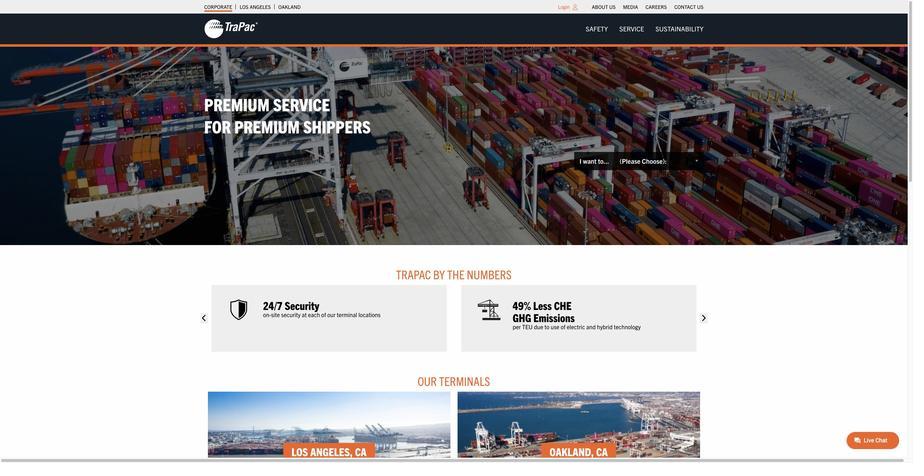 Task type: describe. For each thing, give the bounding box(es) containing it.
los angeles link
[[240, 2, 271, 12]]

1 vertical spatial premium
[[235, 115, 300, 137]]

site
[[271, 311, 280, 319]]

oakland
[[279, 4, 301, 10]]

security
[[285, 298, 320, 312]]

trapac by the numbers
[[396, 267, 512, 282]]

los angeles
[[240, 4, 271, 10]]

on-
[[263, 311, 271, 319]]

login
[[559, 4, 570, 10]]

24/7 security on-site security at each of our terminal locations
[[263, 298, 381, 319]]

service inside premium service for premium shippers
[[273, 93, 330, 115]]

us for contact us
[[698, 4, 704, 10]]

los
[[240, 4, 249, 10]]

emissions
[[534, 311, 575, 325]]

i
[[580, 157, 582, 165]]

menu bar containing about us
[[589, 2, 708, 12]]

light image
[[573, 4, 578, 10]]

main content containing trapac by the numbers
[[197, 267, 711, 463]]

hybrid
[[597, 324, 613, 331]]

for
[[204, 115, 231, 137]]

careers link
[[646, 2, 667, 12]]

to...
[[599, 157, 610, 165]]

premium service for premium shippers
[[204, 93, 371, 137]]

our
[[418, 373, 437, 389]]

security
[[281, 311, 301, 319]]

media
[[624, 4, 639, 10]]

service inside 'menu bar'
[[620, 25, 645, 33]]

of inside 49% less che ghg emissions per teu due to use of electric and hybrid technology
[[561, 324, 566, 331]]

corporate
[[204, 4, 232, 10]]

terminal
[[337, 311, 357, 319]]

che
[[554, 298, 572, 312]]

0 vertical spatial premium
[[204, 93, 270, 115]]

want
[[583, 157, 597, 165]]

i want to...
[[580, 157, 610, 165]]

angeles
[[250, 4, 271, 10]]

contact us link
[[675, 2, 704, 12]]

locations
[[359, 311, 381, 319]]

about us
[[592, 4, 616, 10]]

electric
[[567, 324, 586, 331]]

about
[[592, 4, 609, 10]]

solid image
[[200, 313, 208, 324]]



Task type: vqa. For each thing, say whether or not it's contained in the screenshot.
Contact
yes



Task type: locate. For each thing, give the bounding box(es) containing it.
1 horizontal spatial us
[[698, 4, 704, 10]]

contact us
[[675, 4, 704, 10]]

0 vertical spatial of
[[322, 311, 326, 319]]

to
[[545, 324, 550, 331]]

1 vertical spatial service
[[273, 93, 330, 115]]

us inside 'link'
[[610, 4, 616, 10]]

us for about us
[[610, 4, 616, 10]]

the
[[448, 267, 465, 282]]

of left our
[[322, 311, 326, 319]]

safety link
[[581, 22, 614, 36]]

49% less che ghg emissions per teu due to use of electric and hybrid technology
[[513, 298, 641, 331]]

1 vertical spatial of
[[561, 324, 566, 331]]

service link
[[614, 22, 650, 36]]

safety
[[586, 25, 608, 33]]

our terminals
[[418, 373, 491, 389]]

0 horizontal spatial service
[[273, 93, 330, 115]]

sustainability
[[656, 25, 704, 33]]

technology
[[614, 324, 641, 331]]

by
[[434, 267, 445, 282]]

trapac
[[396, 267, 431, 282]]

49%
[[513, 298, 531, 312]]

due
[[534, 324, 544, 331]]

menu bar up service link
[[589, 2, 708, 12]]

about us link
[[592, 2, 616, 12]]

each
[[308, 311, 320, 319]]

oakland link
[[279, 2, 301, 12]]

teu
[[523, 324, 533, 331]]

service
[[620, 25, 645, 33], [273, 93, 330, 115]]

1 vertical spatial menu bar
[[581, 22, 710, 36]]

ghg
[[513, 311, 532, 325]]

2 us from the left
[[698, 4, 704, 10]]

use
[[551, 324, 560, 331]]

menu bar
[[589, 2, 708, 12], [581, 22, 710, 36]]

of right use
[[561, 324, 566, 331]]

1 horizontal spatial of
[[561, 324, 566, 331]]

us
[[610, 4, 616, 10], [698, 4, 704, 10]]

login link
[[559, 4, 570, 10]]

of inside "24/7 security on-site security at each of our terminal locations"
[[322, 311, 326, 319]]

terminals
[[439, 373, 491, 389]]

0 horizontal spatial of
[[322, 311, 326, 319]]

at
[[302, 311, 307, 319]]

of
[[322, 311, 326, 319], [561, 324, 566, 331]]

0 horizontal spatial us
[[610, 4, 616, 10]]

menu bar containing safety
[[581, 22, 710, 36]]

and
[[587, 324, 596, 331]]

shippers
[[303, 115, 371, 137]]

contact
[[675, 4, 697, 10]]

menu bar down careers on the top right of page
[[581, 22, 710, 36]]

main content
[[197, 267, 711, 463]]

our
[[328, 311, 336, 319]]

per
[[513, 324, 521, 331]]

0 vertical spatial menu bar
[[589, 2, 708, 12]]

corporate image
[[204, 19, 258, 39]]

24/7
[[263, 298, 283, 312]]

less
[[534, 298, 552, 312]]

premium
[[204, 93, 270, 115], [235, 115, 300, 137]]

numbers
[[467, 267, 512, 282]]

1 us from the left
[[610, 4, 616, 10]]

media link
[[624, 2, 639, 12]]

1 horizontal spatial service
[[620, 25, 645, 33]]

us right about
[[610, 4, 616, 10]]

sustainability link
[[650, 22, 710, 36]]

careers
[[646, 4, 667, 10]]

corporate link
[[204, 2, 232, 12]]

0 vertical spatial service
[[620, 25, 645, 33]]

us right contact
[[698, 4, 704, 10]]



